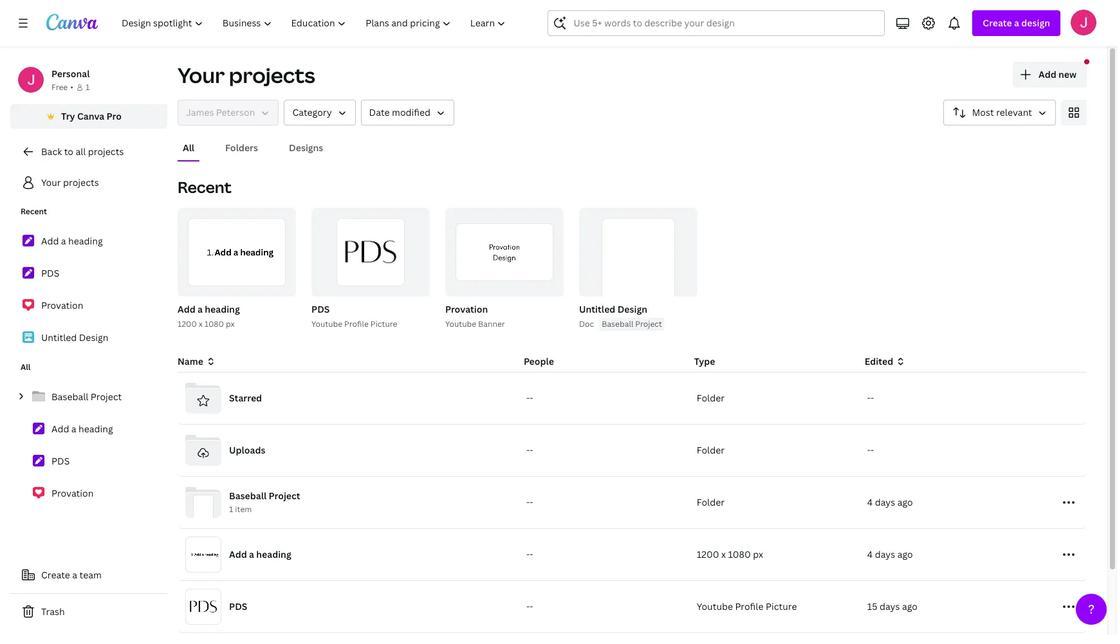 Task type: locate. For each thing, give the bounding box(es) containing it.
create a team button
[[10, 563, 167, 588]]

heading inside add a heading 1200 x 1080 px
[[205, 303, 240, 315]]

2 vertical spatial ago
[[903, 601, 918, 613]]

a inside add a heading 1200 x 1080 px
[[198, 303, 203, 315]]

add new
[[1039, 68, 1077, 80]]

0 vertical spatial 1
[[86, 82, 90, 93]]

youtube
[[312, 319, 343, 330], [445, 319, 477, 330], [697, 601, 733, 613]]

team
[[80, 569, 102, 581]]

0 horizontal spatial baseball project
[[52, 391, 122, 403]]

baseball project down "untitled design" link
[[52, 391, 122, 403]]

0 horizontal spatial baseball
[[52, 391, 88, 403]]

youtube down 1200 x 1080 px
[[697, 601, 733, 613]]

pds
[[41, 267, 59, 279], [312, 303, 330, 315], [52, 455, 70, 467], [229, 601, 247, 613]]

0 horizontal spatial project
[[91, 391, 122, 403]]

1 vertical spatial provation link
[[10, 480, 167, 507]]

1080
[[205, 319, 224, 330], [728, 548, 751, 561]]

canva
[[77, 110, 104, 122]]

0 vertical spatial create
[[983, 17, 1012, 29]]

youtube for provation
[[445, 319, 477, 330]]

0 vertical spatial profile
[[344, 319, 369, 330]]

1 vertical spatial your projects
[[41, 176, 99, 189]]

1 vertical spatial folder
[[697, 444, 725, 456]]

1 horizontal spatial project
[[269, 490, 300, 502]]

4
[[868, 496, 873, 509], [868, 548, 873, 561]]

1 horizontal spatial profile
[[735, 601, 764, 613]]

design up baseball project link
[[79, 332, 108, 344]]

1 pds link from the top
[[10, 260, 167, 287]]

1 horizontal spatial all
[[183, 142, 194, 154]]

your down back
[[41, 176, 61, 189]]

0 horizontal spatial x
[[199, 319, 203, 330]]

Category button
[[284, 100, 356, 126]]

0 vertical spatial 1080
[[205, 319, 224, 330]]

0 horizontal spatial untitled design
[[41, 332, 108, 344]]

x
[[199, 319, 203, 330], [722, 548, 726, 561]]

0 vertical spatial picture
[[371, 319, 398, 330]]

0 horizontal spatial create
[[41, 569, 70, 581]]

projects right all
[[88, 145, 124, 158]]

name
[[178, 355, 203, 368]]

0 vertical spatial 4 days ago
[[868, 496, 913, 509]]

provation inside provation youtube banner
[[445, 303, 488, 315]]

create
[[983, 17, 1012, 29], [41, 569, 70, 581]]

project
[[636, 319, 662, 330], [91, 391, 122, 403], [269, 490, 300, 502]]

2 horizontal spatial 1
[[266, 282, 270, 291]]

1 vertical spatial recent
[[21, 206, 47, 217]]

2 horizontal spatial baseball
[[602, 319, 634, 330]]

folder for uploads
[[697, 444, 725, 456]]

add a heading down item
[[229, 548, 291, 561]]

0 vertical spatial your
[[178, 61, 225, 89]]

0 vertical spatial pds link
[[10, 260, 167, 287]]

1 vertical spatial add a heading
[[52, 423, 113, 435]]

picture
[[371, 319, 398, 330], [766, 601, 797, 613]]

x up youtube profile picture
[[722, 548, 726, 561]]

None search field
[[548, 10, 885, 36]]

your projects up peterson
[[178, 61, 315, 89]]

pds button
[[312, 302, 330, 318]]

youtube down pds button
[[312, 319, 343, 330]]

baseball up item
[[229, 490, 267, 502]]

0 horizontal spatial profile
[[344, 319, 369, 330]]

2 folder from the top
[[697, 444, 725, 456]]

0 vertical spatial provation link
[[10, 292, 167, 319]]

2 add a heading link from the top
[[10, 416, 167, 443]]

0 vertical spatial project
[[636, 319, 662, 330]]

personal
[[52, 68, 90, 80]]

1 vertical spatial design
[[79, 332, 108, 344]]

baseball down "untitled design" link
[[52, 391, 88, 403]]

baseball inside baseball project 1 item
[[229, 490, 267, 502]]

2 provation link from the top
[[10, 480, 167, 507]]

heading
[[68, 235, 103, 247], [205, 303, 240, 315], [79, 423, 113, 435], [256, 548, 291, 561]]

youtube down provation button
[[445, 319, 477, 330]]

1 vertical spatial 1080
[[728, 548, 751, 561]]

folder
[[697, 392, 725, 404], [697, 444, 725, 456], [697, 496, 725, 509]]

-
[[527, 392, 530, 404], [530, 392, 533, 404], [868, 392, 871, 404], [871, 392, 874, 404], [527, 444, 530, 456], [530, 444, 533, 456], [868, 444, 871, 456], [871, 444, 874, 456], [527, 496, 530, 509], [530, 496, 533, 509], [527, 548, 530, 561], [530, 548, 533, 561], [527, 601, 530, 613], [530, 601, 533, 613]]

1 provation link from the top
[[10, 292, 167, 319]]

0 horizontal spatial youtube
[[312, 319, 343, 330]]

1 vertical spatial days
[[875, 548, 896, 561]]

1 vertical spatial add a heading link
[[10, 416, 167, 443]]

1 4 from the top
[[868, 496, 873, 509]]

add a heading
[[41, 235, 103, 247], [52, 423, 113, 435], [229, 548, 291, 561]]

a left team
[[72, 569, 77, 581]]

1080 down add a heading button
[[205, 319, 224, 330]]

a
[[1015, 17, 1020, 29], [61, 235, 66, 247], [198, 303, 203, 315], [71, 423, 76, 435], [249, 548, 254, 561], [72, 569, 77, 581]]

2 vertical spatial 1
[[229, 504, 233, 515]]

of
[[272, 282, 281, 291]]

try
[[61, 110, 75, 122]]

1 vertical spatial list
[[10, 384, 167, 507]]

create inside button
[[41, 569, 70, 581]]

1 vertical spatial ago
[[898, 548, 913, 561]]

a up name button
[[198, 303, 203, 315]]

1 vertical spatial create
[[41, 569, 70, 581]]

0 horizontal spatial picture
[[371, 319, 398, 330]]

projects down all
[[63, 176, 99, 189]]

date modified
[[369, 106, 431, 118]]

1 horizontal spatial your projects
[[178, 61, 315, 89]]

baseball inside button
[[602, 319, 634, 330]]

untitled design up baseball project link
[[41, 332, 108, 344]]

2 4 days ago from the top
[[868, 548, 913, 561]]

a left design
[[1015, 17, 1020, 29]]

a inside dropdown button
[[1015, 17, 1020, 29]]

baseball project down untitled design button
[[602, 319, 662, 330]]

add a heading link
[[10, 228, 167, 255], [10, 416, 167, 443]]

youtube inside pds youtube profile picture
[[312, 319, 343, 330]]

create left design
[[983, 17, 1012, 29]]

most
[[973, 106, 994, 118]]

1 left item
[[229, 504, 233, 515]]

ago for 1080
[[898, 548, 913, 561]]

1 left of on the top left of page
[[266, 282, 270, 291]]

create a design button
[[973, 10, 1061, 36]]

15
[[868, 601, 878, 613]]

0 horizontal spatial 1
[[86, 82, 90, 93]]

0 vertical spatial add a heading link
[[10, 228, 167, 255]]

px up youtube profile picture
[[753, 548, 764, 561]]

1 folder from the top
[[697, 392, 725, 404]]

2 vertical spatial add a heading
[[229, 548, 291, 561]]

list containing baseball project
[[10, 384, 167, 507]]

0 vertical spatial baseball
[[602, 319, 634, 330]]

baseball
[[602, 319, 634, 330], [52, 391, 88, 403], [229, 490, 267, 502]]

provation
[[41, 299, 83, 312], [445, 303, 488, 315], [52, 487, 94, 500]]

design up baseball project button
[[618, 303, 648, 315]]

1 4 days ago from the top
[[868, 496, 913, 509]]

your projects down to
[[41, 176, 99, 189]]

0 vertical spatial recent
[[178, 176, 232, 198]]

trash
[[41, 606, 65, 618]]

1 horizontal spatial baseball project
[[602, 319, 662, 330]]

0 vertical spatial baseball project
[[602, 319, 662, 330]]

4 days ago for folder
[[868, 496, 913, 509]]

px down add a heading button
[[226, 319, 235, 330]]

days
[[875, 496, 896, 509], [875, 548, 896, 561], [880, 601, 900, 613]]

days for picture
[[880, 601, 900, 613]]

add a heading link down baseball project link
[[10, 416, 167, 443]]

0 vertical spatial projects
[[229, 61, 315, 89]]

0 horizontal spatial recent
[[21, 206, 47, 217]]

0 vertical spatial folder
[[697, 392, 725, 404]]

add a heading button
[[178, 302, 240, 318]]

untitled
[[579, 303, 616, 315], [41, 332, 77, 344]]

profile
[[344, 319, 369, 330], [735, 601, 764, 613]]

0 horizontal spatial 1080
[[205, 319, 224, 330]]

create inside dropdown button
[[983, 17, 1012, 29]]

baseball down untitled design button
[[602, 319, 634, 330]]

to
[[64, 145, 73, 158]]

your
[[178, 61, 225, 89], [41, 176, 61, 189]]

your projects
[[178, 61, 315, 89], [41, 176, 99, 189]]

projects
[[229, 61, 315, 89], [88, 145, 124, 158], [63, 176, 99, 189]]

design
[[618, 303, 648, 315], [79, 332, 108, 344]]

1200 inside add a heading 1200 x 1080 px
[[178, 319, 197, 330]]

2 vertical spatial days
[[880, 601, 900, 613]]

0 vertical spatial your projects
[[178, 61, 315, 89]]

1 inside baseball project 1 item
[[229, 504, 233, 515]]

baseball project 1 item
[[229, 490, 300, 515]]

ago for picture
[[903, 601, 918, 613]]

1 vertical spatial project
[[91, 391, 122, 403]]

1 horizontal spatial recent
[[178, 176, 232, 198]]

•
[[70, 82, 73, 93]]

1 vertical spatial all
[[21, 362, 31, 373]]

1 horizontal spatial 1
[[229, 504, 233, 515]]

heading up name button
[[205, 303, 240, 315]]

item
[[235, 504, 252, 515]]

try canva pro
[[61, 110, 122, 122]]

projects up peterson
[[229, 61, 315, 89]]

a inside button
[[72, 569, 77, 581]]

1 horizontal spatial px
[[753, 548, 764, 561]]

1080 up youtube profile picture
[[728, 548, 751, 561]]

px inside add a heading 1200 x 1080 px
[[226, 319, 235, 330]]

1 right •
[[86, 82, 90, 93]]

1 vertical spatial px
[[753, 548, 764, 561]]

2 vertical spatial folder
[[697, 496, 725, 509]]

all
[[183, 142, 194, 154], [21, 362, 31, 373]]

0 vertical spatial add a heading
[[41, 235, 103, 247]]

1 horizontal spatial baseball
[[229, 490, 267, 502]]

list
[[10, 228, 167, 351], [10, 384, 167, 507]]

a down baseball project link
[[71, 423, 76, 435]]

1 vertical spatial pds link
[[10, 448, 167, 475]]

2 vertical spatial baseball
[[229, 490, 267, 502]]

1 horizontal spatial 1200
[[697, 548, 719, 561]]

new
[[1059, 68, 1077, 80]]

youtube inside provation youtube banner
[[445, 319, 477, 330]]

a down your projects link
[[61, 235, 66, 247]]

create for create a team
[[41, 569, 70, 581]]

1 vertical spatial x
[[722, 548, 726, 561]]

pds link
[[10, 260, 167, 287], [10, 448, 167, 475]]

2 horizontal spatial project
[[636, 319, 662, 330]]

designs
[[289, 142, 323, 154]]

ago
[[898, 496, 913, 509], [898, 548, 913, 561], [903, 601, 918, 613]]

0 horizontal spatial your
[[41, 176, 61, 189]]

untitled design link
[[10, 324, 167, 351]]

baseball project
[[602, 319, 662, 330], [52, 391, 122, 403]]

1 vertical spatial baseball project
[[52, 391, 122, 403]]

pro
[[107, 110, 122, 122]]

2 4 from the top
[[868, 548, 873, 561]]

1 vertical spatial baseball
[[52, 391, 88, 403]]

all
[[76, 145, 86, 158]]

1 vertical spatial 4
[[868, 548, 873, 561]]

add a heading down your projects link
[[41, 235, 103, 247]]

project inside baseball project 1 item
[[269, 490, 300, 502]]

2 list from the top
[[10, 384, 167, 507]]

1 horizontal spatial design
[[618, 303, 648, 315]]

recent down the all button
[[178, 176, 232, 198]]

1 horizontal spatial picture
[[766, 601, 797, 613]]

untitled design up baseball project button
[[579, 303, 648, 315]]

try canva pro button
[[10, 104, 167, 129]]

0 horizontal spatial px
[[226, 319, 235, 330]]

1 of 2
[[266, 282, 287, 291]]

--
[[527, 392, 533, 404], [868, 392, 874, 404], [527, 444, 533, 456], [868, 444, 874, 456], [527, 496, 533, 509], [527, 548, 533, 561], [527, 601, 533, 613]]

your up james at the left top of the page
[[178, 61, 225, 89]]

0 vertical spatial all
[[183, 142, 194, 154]]

1 horizontal spatial untitled design
[[579, 303, 648, 315]]

date
[[369, 106, 390, 118]]

designs button
[[284, 136, 329, 160]]

1 horizontal spatial youtube
[[445, 319, 477, 330]]

banner
[[478, 319, 505, 330]]

0 vertical spatial x
[[199, 319, 203, 330]]

x down add a heading button
[[199, 319, 203, 330]]

create left team
[[41, 569, 70, 581]]

edited
[[865, 355, 894, 368]]

recent down your projects link
[[21, 206, 47, 217]]

folders button
[[220, 136, 263, 160]]

0 vertical spatial 1200
[[178, 319, 197, 330]]

1 list from the top
[[10, 228, 167, 351]]

0 vertical spatial list
[[10, 228, 167, 351]]

1 vertical spatial untitled
[[41, 332, 77, 344]]

add a heading down baseball project link
[[52, 423, 113, 435]]

1200 x 1080 px
[[697, 548, 764, 561]]

recent
[[178, 176, 232, 198], [21, 206, 47, 217]]

4 for folder
[[868, 496, 873, 509]]

baseball project button
[[599, 318, 665, 331]]

provation link
[[10, 292, 167, 319], [10, 480, 167, 507]]

0 horizontal spatial 1200
[[178, 319, 197, 330]]

heading down your projects link
[[68, 235, 103, 247]]

1 vertical spatial 1
[[266, 282, 270, 291]]

0 vertical spatial days
[[875, 496, 896, 509]]

3 folder from the top
[[697, 496, 725, 509]]

1200
[[178, 319, 197, 330], [697, 548, 719, 561]]

0 vertical spatial px
[[226, 319, 235, 330]]

provation youtube banner
[[445, 303, 505, 330]]

1 vertical spatial 4 days ago
[[868, 548, 913, 561]]

1 horizontal spatial 1080
[[728, 548, 751, 561]]

untitled design
[[579, 303, 648, 315], [41, 332, 108, 344]]

add a heading link down your projects link
[[10, 228, 167, 255]]

1 horizontal spatial untitled
[[579, 303, 616, 315]]

untitled inside button
[[579, 303, 616, 315]]



Task type: vqa. For each thing, say whether or not it's contained in the screenshot.
or to the right
no



Task type: describe. For each thing, give the bounding box(es) containing it.
1 vertical spatial untitled design
[[41, 332, 108, 344]]

edited button
[[865, 355, 1025, 369]]

heading down baseball project 1 item
[[256, 548, 291, 561]]

1 add a heading link from the top
[[10, 228, 167, 255]]

folder for starred
[[697, 392, 725, 404]]

folders
[[225, 142, 258, 154]]

free •
[[52, 82, 73, 93]]

create a team
[[41, 569, 102, 581]]

add a heading for first add a heading link from the top
[[41, 235, 103, 247]]

create for create a design
[[983, 17, 1012, 29]]

relevant
[[997, 106, 1033, 118]]

trash link
[[10, 599, 167, 625]]

youtube for pds
[[312, 319, 343, 330]]

1 vertical spatial 1200
[[697, 548, 719, 561]]

add inside add a heading 1200 x 1080 px
[[178, 303, 196, 315]]

untitled design button
[[579, 302, 648, 318]]

0 horizontal spatial design
[[79, 332, 108, 344]]

2 horizontal spatial youtube
[[697, 601, 733, 613]]

2 pds link from the top
[[10, 448, 167, 475]]

x inside add a heading 1200 x 1080 px
[[199, 319, 203, 330]]

name button
[[178, 355, 216, 369]]

create a design
[[983, 17, 1051, 29]]

1 horizontal spatial your
[[178, 61, 225, 89]]

peterson
[[216, 106, 255, 118]]

a down item
[[249, 548, 254, 561]]

1080 inside add a heading 1200 x 1080 px
[[205, 319, 224, 330]]

design inside button
[[618, 303, 648, 315]]

doc
[[579, 319, 594, 330]]

all inside button
[[183, 142, 194, 154]]

1 for 1 of 2
[[266, 282, 270, 291]]

baseball project link
[[10, 384, 167, 411]]

15 days ago
[[868, 601, 918, 613]]

Date modified button
[[361, 100, 455, 126]]

modified
[[392, 106, 431, 118]]

free
[[52, 82, 68, 93]]

0 horizontal spatial your projects
[[41, 176, 99, 189]]

1 for 1
[[86, 82, 90, 93]]

category
[[293, 106, 332, 118]]

your projects link
[[10, 170, 167, 196]]

people
[[524, 355, 554, 368]]

add new button
[[1013, 62, 1087, 88]]

0 horizontal spatial all
[[21, 362, 31, 373]]

back to all projects link
[[10, 139, 167, 165]]

Sort by button
[[944, 100, 1056, 126]]

provation button
[[445, 302, 488, 318]]

project inside button
[[636, 319, 662, 330]]

0 vertical spatial untitled design
[[579, 303, 648, 315]]

Owner button
[[178, 100, 279, 126]]

james peterson image
[[1071, 10, 1097, 35]]

design
[[1022, 17, 1051, 29]]

add a heading 1200 x 1080 px
[[178, 303, 240, 330]]

add a heading for 2nd add a heading link
[[52, 423, 113, 435]]

4 days ago for 1200 x 1080 px
[[868, 548, 913, 561]]

4 for 1200 x 1080 px
[[868, 548, 873, 561]]

uploads
[[229, 444, 266, 456]]

back
[[41, 145, 62, 158]]

picture inside pds youtube profile picture
[[371, 319, 398, 330]]

youtube profile picture
[[697, 601, 797, 613]]

Search search field
[[574, 11, 860, 35]]

heading down baseball project link
[[79, 423, 113, 435]]

starred
[[229, 392, 262, 404]]

add inside add new dropdown button
[[1039, 68, 1057, 80]]

days for 1080
[[875, 548, 896, 561]]

0 vertical spatial ago
[[898, 496, 913, 509]]

all button
[[178, 136, 200, 160]]

james
[[186, 106, 214, 118]]

top level navigation element
[[113, 10, 517, 36]]

0 horizontal spatial untitled
[[41, 332, 77, 344]]

pds youtube profile picture
[[312, 303, 398, 330]]

type
[[695, 355, 716, 368]]

profile inside pds youtube profile picture
[[344, 319, 369, 330]]

james peterson
[[186, 106, 255, 118]]

2
[[283, 282, 287, 291]]

pds inside pds youtube profile picture
[[312, 303, 330, 315]]

most relevant
[[973, 106, 1033, 118]]

back to all projects
[[41, 145, 124, 158]]

1 vertical spatial projects
[[88, 145, 124, 158]]

2 vertical spatial projects
[[63, 176, 99, 189]]

baseball project inside button
[[602, 319, 662, 330]]

1 vertical spatial picture
[[766, 601, 797, 613]]

1 vertical spatial your
[[41, 176, 61, 189]]

list containing add a heading
[[10, 228, 167, 351]]



